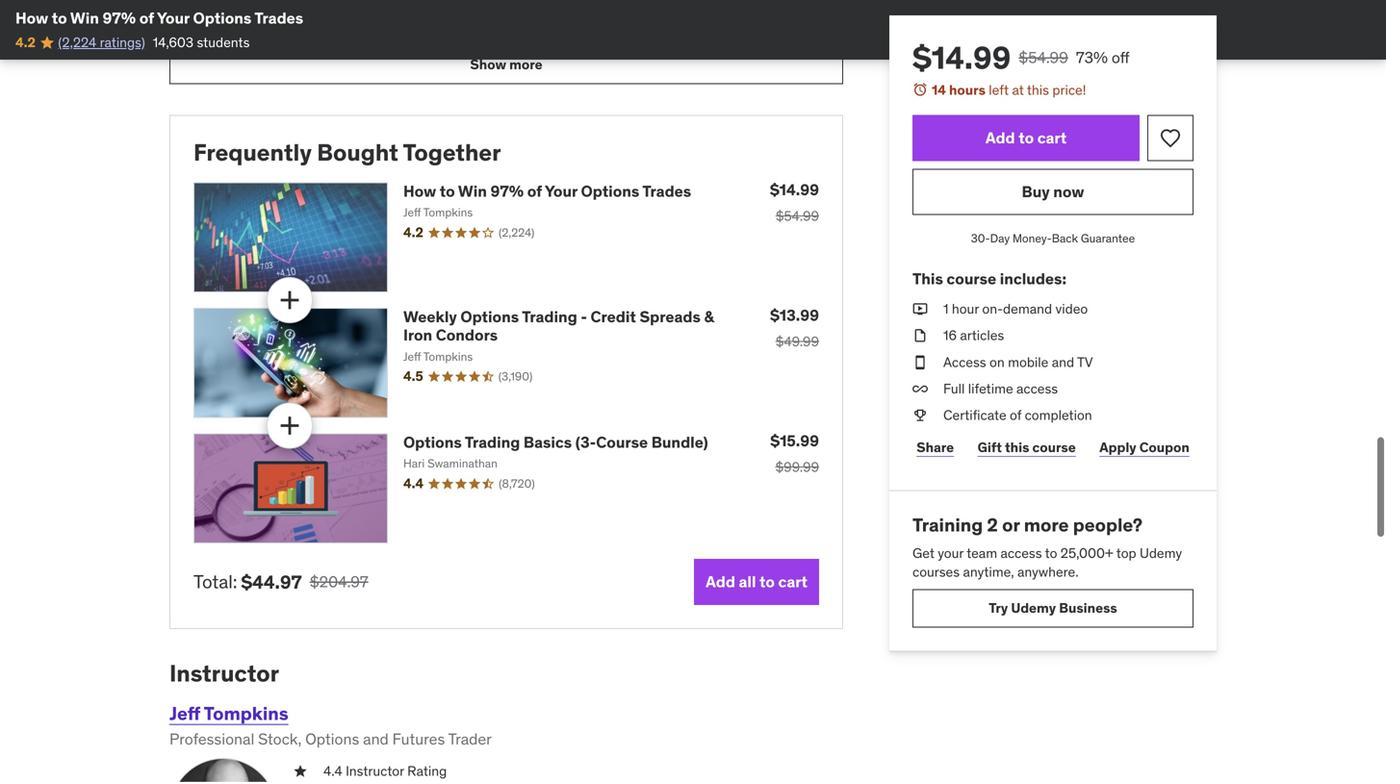 Task type: describe. For each thing, give the bounding box(es) containing it.
8.5
[[246, 1, 266, 18]]

ratings)
[[100, 34, 145, 51]]

0 vertical spatial access
[[1016, 380, 1058, 397]]

weekly options trading - credit spreads & iron condors jeff tompkins
[[403, 307, 714, 364]]

options inside "how to win 97% of your options trades jeff tompkins"
[[581, 181, 639, 201]]

2 vertical spatial of
[[1010, 407, 1021, 424]]

people?
[[1073, 514, 1143, 537]]

1 horizontal spatial hours
[[949, 81, 986, 99]]

business
[[1059, 600, 1117, 617]]

3190 reviews element
[[498, 369, 533, 385]]

14 hours left at this price!
[[932, 81, 1086, 99]]

jeff inside weekly options trading - credit spreads & iron condors jeff tompkins
[[403, 349, 421, 364]]

buy
[[1022, 182, 1050, 202]]

now
[[1053, 182, 1084, 202]]

completion
[[1025, 407, 1092, 424]]

16 articles
[[943, 327, 1004, 344]]

0 horizontal spatial instructor
[[169, 659, 279, 688]]

$54.99 for $14.99 $54.99 73% off
[[1019, 48, 1068, 67]]

apply coupon
[[1099, 439, 1189, 456]]

articles
[[960, 327, 1004, 344]]

xsmall image for 4.4
[[293, 762, 308, 781]]

4.5
[[403, 368, 423, 385]]

left
[[989, 81, 1009, 99]]

xsmall image for 1
[[912, 300, 928, 319]]

(3,190)
[[498, 369, 533, 384]]

alarm image
[[912, 82, 928, 97]]

&
[[704, 307, 714, 327]]

on
[[990, 354, 1005, 371]]

$44.97
[[241, 571, 302, 594]]

4.4 instructor rating
[[323, 763, 447, 780]]

of for how to win 97% of your options trades jeff tompkins
[[527, 181, 542, 201]]

4.4 for 4.4
[[403, 475, 424, 492]]

30-day money-back guarantee
[[971, 231, 1135, 246]]

$15.99
[[770, 431, 819, 451]]

to for how to win 97% of your options trades jeff tompkins
[[440, 181, 455, 201]]

$14.99 $54.99
[[770, 180, 819, 225]]

how to win 97% of your options trades
[[15, 8, 303, 28]]

apply
[[1099, 439, 1136, 456]]

add all to cart
[[706, 572, 808, 592]]

gift this course
[[978, 439, 1076, 456]]

demand
[[1003, 300, 1052, 318]]

condors
[[436, 325, 498, 345]]

anytime,
[[963, 564, 1014, 581]]

course
[[596, 433, 648, 452]]

trading inside the options trading basics (3-course bundle) hari swaminathan
[[465, 433, 520, 452]]

full lifetime access
[[943, 380, 1058, 397]]

4.4 for 4.4 instructor rating
[[323, 763, 342, 780]]

add to cart
[[985, 128, 1067, 148]]

how to win 97% of your options trades link
[[403, 181, 691, 201]]

$14.99 for $14.99 $54.99
[[770, 180, 819, 200]]

your for how to win 97% of your options trades jeff tompkins
[[545, 181, 578, 201]]

win for how to win 97% of your options trades
[[70, 8, 99, 28]]

your for how to win 97% of your options trades
[[157, 8, 190, 28]]

back
[[1052, 231, 1078, 246]]

97% for how to win 97% of your options trades jeff tompkins
[[490, 181, 524, 201]]

access inside training 2 or more people? get your team access to 25,000+ top udemy courses anytime, anywhere.
[[1001, 545, 1042, 562]]

credit
[[591, 307, 636, 327]]

jeff tompkins link
[[169, 702, 288, 725]]

1 vertical spatial this
[[1005, 439, 1029, 456]]

(8,720)
[[499, 476, 535, 491]]

together
[[403, 138, 501, 167]]

or
[[1002, 514, 1020, 537]]

certificate of completion
[[943, 407, 1092, 424]]

swaminathan
[[428, 456, 497, 471]]

25,000+
[[1061, 545, 1113, 562]]

total: $44.97 $204.97
[[193, 570, 368, 594]]

training 2 or more people? get your team access to 25,000+ top udemy courses anytime, anywhere.
[[912, 514, 1182, 581]]

try
[[989, 600, 1008, 617]]

1 horizontal spatial and
[[1052, 354, 1074, 371]]

at
[[1012, 81, 1024, 99]]

1 vertical spatial udemy
[[1011, 600, 1056, 617]]

courses
[[912, 564, 960, 581]]

show more button
[[169, 46, 843, 84]]

gift this course link
[[974, 429, 1080, 467]]

$13.99 $49.99
[[770, 305, 819, 350]]

$14.99 $54.99 73% off
[[912, 39, 1130, 77]]

day
[[990, 231, 1010, 246]]

2
[[987, 514, 998, 537]]

$13.99
[[770, 305, 819, 325]]

mobile
[[1008, 354, 1049, 371]]

this course includes:
[[912, 269, 1066, 289]]

rating
[[407, 763, 447, 780]]

1 vertical spatial course
[[1032, 439, 1076, 456]]

show more
[[470, 56, 542, 73]]

spreads
[[640, 307, 701, 327]]

xsmall image for access
[[912, 353, 928, 372]]

0 vertical spatial course
[[947, 269, 996, 289]]

trades for how to win 97% of your options trades jeff tompkins
[[642, 181, 691, 201]]

options trading basics (3-course bundle) hari swaminathan
[[403, 433, 708, 471]]

more inside "button"
[[509, 56, 542, 73]]

more inside training 2 or more people? get your team access to 25,000+ top udemy courses anytime, anywhere.
[[1024, 514, 1069, 537]]

professional
[[169, 730, 254, 749]]

udemy inside training 2 or more people? get your team access to 25,000+ top udemy courses anytime, anywhere.
[[1140, 545, 1182, 562]]

1 hour on-demand video
[[943, 300, 1088, 318]]

anywhere.
[[1017, 564, 1079, 581]]



Task type: locate. For each thing, give the bounding box(es) containing it.
xsmall image
[[912, 300, 928, 319], [912, 326, 928, 345], [912, 380, 928, 398], [912, 406, 928, 425]]

to down at
[[1019, 128, 1034, 148]]

(2,224 ratings)
[[58, 34, 145, 51]]

0 horizontal spatial win
[[70, 8, 99, 28]]

tv
[[1077, 354, 1093, 371]]

of inside "how to win 97% of your options trades jeff tompkins"
[[527, 181, 542, 201]]

options inside the "jeff tompkins professional stock, options and futures trader"
[[305, 730, 359, 749]]

jeff down "together"
[[403, 205, 421, 220]]

2 xsmall image from the top
[[912, 326, 928, 345]]

0 vertical spatial and
[[1052, 354, 1074, 371]]

$54.99 for $14.99 $54.99
[[776, 207, 819, 225]]

30-
[[971, 231, 990, 246]]

0 vertical spatial cart
[[1037, 128, 1067, 148]]

4.2 for (2,224 ratings)
[[15, 34, 36, 51]]

1 vertical spatial tompkins
[[423, 349, 473, 364]]

(2,224)
[[499, 225, 535, 240]]

to
[[52, 8, 67, 28], [1019, 128, 1034, 148], [440, 181, 455, 201], [1045, 545, 1057, 562], [759, 572, 775, 592]]

0 horizontal spatial hours
[[302, 1, 339, 18]]

0 horizontal spatial trading
[[465, 433, 520, 452]]

xsmall image for certificate
[[912, 406, 928, 425]]

course down "completion"
[[1032, 439, 1076, 456]]

hour
[[952, 300, 979, 318]]

this right at
[[1027, 81, 1049, 99]]

0 horizontal spatial trades
[[254, 8, 303, 28]]

how for how to win 97% of your options trades
[[15, 8, 48, 28]]

more right or
[[1024, 514, 1069, 537]]

1 vertical spatial 4.4
[[323, 763, 342, 780]]

4.2 up "weekly"
[[403, 224, 423, 241]]

1
[[943, 300, 949, 318]]

2224 reviews element
[[499, 225, 535, 241]]

4.4
[[403, 475, 424, 492], [323, 763, 342, 780]]

2 vertical spatial tompkins
[[204, 702, 288, 725]]

to for how to win 97% of your options trades
[[52, 8, 67, 28]]

buy now
[[1022, 182, 1084, 202]]

how to win 97% of your options trades jeff tompkins
[[403, 181, 691, 220]]

1 vertical spatial how
[[403, 181, 436, 201]]

basics
[[524, 433, 572, 452]]

hours right total
[[302, 1, 339, 18]]

xsmall image
[[912, 353, 928, 372], [293, 762, 308, 781]]

trades inside "how to win 97% of your options trades jeff tompkins"
[[642, 181, 691, 201]]

includes:
[[1000, 269, 1066, 289]]

2 horizontal spatial of
[[1010, 407, 1021, 424]]

instructor left rating
[[346, 763, 404, 780]]

14
[[932, 81, 946, 99]]

1 vertical spatial $54.99
[[776, 207, 819, 225]]

4 xsmall image from the top
[[912, 406, 928, 425]]

win
[[70, 8, 99, 28], [458, 181, 487, 201]]

0 horizontal spatial 4.4
[[323, 763, 342, 780]]

add down left
[[985, 128, 1015, 148]]

0 vertical spatial xsmall image
[[912, 353, 928, 372]]

tompkins
[[423, 205, 473, 220], [423, 349, 473, 364], [204, 702, 288, 725]]

1 vertical spatial $14.99
[[770, 180, 819, 200]]

xsmall image left 1
[[912, 300, 928, 319]]

1 vertical spatial and
[[363, 730, 389, 749]]

1 horizontal spatial win
[[458, 181, 487, 201]]

1 horizontal spatial how
[[403, 181, 436, 201]]

how inside "how to win 97% of your options trades jeff tompkins"
[[403, 181, 436, 201]]

xsmall image left full
[[912, 380, 928, 398]]

xsmall image down stock,
[[293, 762, 308, 781]]

0 horizontal spatial add
[[706, 572, 735, 592]]

$15.99 $99.99
[[770, 431, 819, 476]]

1 vertical spatial your
[[545, 181, 578, 201]]

1 horizontal spatial cart
[[1037, 128, 1067, 148]]

14,603 students
[[153, 34, 250, 51]]

stock,
[[258, 730, 302, 749]]

your
[[157, 8, 190, 28], [545, 181, 578, 201]]

0 vertical spatial how
[[15, 8, 48, 28]]

of up ratings)
[[139, 8, 154, 28]]

tompkins down condors
[[423, 349, 473, 364]]

1 vertical spatial add
[[706, 572, 735, 592]]

bundle)
[[651, 433, 708, 452]]

1 horizontal spatial your
[[545, 181, 578, 201]]

more
[[509, 56, 542, 73], [1024, 514, 1069, 537]]

win down "together"
[[458, 181, 487, 201]]

win inside "how to win 97% of your options trades jeff tompkins"
[[458, 181, 487, 201]]

this
[[1027, 81, 1049, 99], [1005, 439, 1029, 456]]

trading inside weekly options trading - credit spreads & iron condors jeff tompkins
[[522, 307, 577, 327]]

instructor up jeff tompkins link
[[169, 659, 279, 688]]

0 vertical spatial add
[[985, 128, 1015, 148]]

share
[[917, 439, 954, 456]]

1 horizontal spatial trades
[[642, 181, 691, 201]]

$54.99 inside $14.99 $54.99
[[776, 207, 819, 225]]

0 vertical spatial trades
[[254, 8, 303, 28]]

of
[[139, 8, 154, 28], [527, 181, 542, 201], [1010, 407, 1021, 424]]

frequently bought together
[[193, 138, 501, 167]]

(3-
[[575, 433, 596, 452]]

1 vertical spatial cart
[[778, 572, 808, 592]]

to up anywhere.
[[1045, 545, 1057, 562]]

win for how to win 97% of your options trades jeff tompkins
[[458, 181, 487, 201]]

xsmall image left access
[[912, 353, 928, 372]]

add to cart button
[[912, 115, 1140, 161]]

0 horizontal spatial 97%
[[103, 8, 136, 28]]

options trading basics (3-course bundle) link
[[403, 433, 708, 452]]

0 horizontal spatial cart
[[778, 572, 808, 592]]

get
[[912, 545, 934, 562]]

your
[[938, 545, 964, 562]]

0 vertical spatial trading
[[522, 307, 577, 327]]

wishlist image
[[1159, 127, 1182, 150]]

course
[[947, 269, 996, 289], [1032, 439, 1076, 456]]

and
[[1052, 354, 1074, 371], [363, 730, 389, 749]]

1 vertical spatial trading
[[465, 433, 520, 452]]

97% up ratings)
[[103, 8, 136, 28]]

$49.99
[[776, 333, 819, 350]]

8720 reviews element
[[499, 476, 535, 492]]

to up "(2,224"
[[52, 8, 67, 28]]

bought
[[317, 138, 398, 167]]

this right gift
[[1005, 439, 1029, 456]]

$204.97
[[310, 572, 368, 592]]

access down 'mobile'
[[1016, 380, 1058, 397]]

how
[[15, 8, 48, 28], [403, 181, 436, 201]]

of down full lifetime access
[[1010, 407, 1021, 424]]

1 horizontal spatial trading
[[522, 307, 577, 327]]

0 vertical spatial jeff
[[403, 205, 421, 220]]

$54.99
[[1019, 48, 1068, 67], [776, 207, 819, 225]]

students
[[197, 34, 250, 51]]

1 horizontal spatial add
[[985, 128, 1015, 148]]

to right all
[[759, 572, 775, 592]]

more right "show"
[[509, 56, 542, 73]]

1 xsmall image from the top
[[912, 300, 928, 319]]

1 vertical spatial win
[[458, 181, 487, 201]]

on-
[[982, 300, 1003, 318]]

course up hour
[[947, 269, 996, 289]]

0 vertical spatial 4.2
[[15, 34, 36, 51]]

tompkins up stock,
[[204, 702, 288, 725]]

cart down price!
[[1037, 128, 1067, 148]]

0 horizontal spatial of
[[139, 8, 154, 28]]

options inside the options trading basics (3-course bundle) hari swaminathan
[[403, 433, 462, 452]]

97% inside "how to win 97% of your options trades jeff tompkins"
[[490, 181, 524, 201]]

14,603
[[153, 34, 194, 51]]

0 vertical spatial 97%
[[103, 8, 136, 28]]

$99.99
[[775, 459, 819, 476]]

win up "(2,224"
[[70, 8, 99, 28]]

1 horizontal spatial $54.99
[[1019, 48, 1068, 67]]

all
[[739, 572, 756, 592]]

1 vertical spatial instructor
[[346, 763, 404, 780]]

0 horizontal spatial $14.99
[[770, 180, 819, 200]]

1 vertical spatial of
[[527, 181, 542, 201]]

$14.99 for $14.99 $54.99 73% off
[[912, 39, 1011, 77]]

hours
[[302, 1, 339, 18], [949, 81, 986, 99]]

0 vertical spatial $54.99
[[1019, 48, 1068, 67]]

jeff up '4.5'
[[403, 349, 421, 364]]

full
[[943, 380, 965, 397]]

options
[[193, 8, 251, 28], [581, 181, 639, 201], [460, 307, 519, 327], [403, 433, 462, 452], [305, 730, 359, 749]]

tompkins inside weekly options trading - credit spreads & iron condors jeff tompkins
[[423, 349, 473, 364]]

certificate
[[943, 407, 1006, 424]]

-
[[581, 307, 587, 327]]

share button
[[912, 429, 958, 467]]

0 horizontal spatial udemy
[[1011, 600, 1056, 617]]

training
[[912, 514, 983, 537]]

udemy
[[1140, 545, 1182, 562], [1011, 600, 1056, 617]]

buy now button
[[912, 169, 1194, 215]]

4.4 down hari
[[403, 475, 424, 492]]

1 horizontal spatial 97%
[[490, 181, 524, 201]]

total
[[269, 1, 299, 18]]

trades for how to win 97% of your options trades
[[254, 8, 303, 28]]

0 horizontal spatial more
[[509, 56, 542, 73]]

1 horizontal spatial more
[[1024, 514, 1069, 537]]

udemy right try
[[1011, 600, 1056, 617]]

0 vertical spatial $14.99
[[912, 39, 1011, 77]]

0 horizontal spatial and
[[363, 730, 389, 749]]

0 vertical spatial this
[[1027, 81, 1049, 99]]

off
[[1112, 48, 1130, 67]]

4.4 down the "jeff tompkins professional stock, options and futures trader"
[[323, 763, 342, 780]]

gift
[[978, 439, 1002, 456]]

1 vertical spatial 97%
[[490, 181, 524, 201]]

xsmall image for full
[[912, 380, 928, 398]]

options inside weekly options trading - credit spreads & iron condors jeff tompkins
[[460, 307, 519, 327]]

0 vertical spatial instructor
[[169, 659, 279, 688]]

0 vertical spatial win
[[70, 8, 99, 28]]

trading left -
[[522, 307, 577, 327]]

0 horizontal spatial 4.2
[[15, 34, 36, 51]]

jeff inside the "jeff tompkins professional stock, options and futures trader"
[[169, 702, 200, 725]]

price!
[[1052, 81, 1086, 99]]

try udemy business
[[989, 600, 1117, 617]]

tompkins down "together"
[[423, 205, 473, 220]]

0 horizontal spatial $54.99
[[776, 207, 819, 225]]

coupon
[[1139, 439, 1189, 456]]

of up (2,224)
[[527, 181, 542, 201]]

weekly
[[403, 307, 457, 327]]

xsmall image up share
[[912, 406, 928, 425]]

cart right all
[[778, 572, 808, 592]]

0 vertical spatial hours
[[302, 1, 339, 18]]

0 vertical spatial tompkins
[[423, 205, 473, 220]]

to inside training 2 or more people? get your team access to 25,000+ top udemy courses anytime, anywhere.
[[1045, 545, 1057, 562]]

73%
[[1076, 48, 1108, 67]]

lifetime
[[968, 380, 1013, 397]]

video
[[1055, 300, 1088, 318]]

1 vertical spatial xsmall image
[[293, 762, 308, 781]]

add for add all to cart
[[706, 572, 735, 592]]

iron
[[403, 325, 432, 345]]

97% up (2,224)
[[490, 181, 524, 201]]

of for how to win 97% of your options trades
[[139, 8, 154, 28]]

1 horizontal spatial 4.4
[[403, 475, 424, 492]]

xsmall image left 16
[[912, 326, 928, 345]]

xsmall image for 16
[[912, 326, 928, 345]]

0 horizontal spatial xsmall image
[[293, 762, 308, 781]]

jeff up professional
[[169, 702, 200, 725]]

0 horizontal spatial your
[[157, 8, 190, 28]]

udemy right 'top'
[[1140, 545, 1182, 562]]

add for add to cart
[[985, 128, 1015, 148]]

instructor
[[169, 659, 279, 688], [346, 763, 404, 780]]

2 vertical spatial jeff
[[169, 702, 200, 725]]

1 horizontal spatial $14.99
[[912, 39, 1011, 77]]

97%
[[103, 8, 136, 28], [490, 181, 524, 201]]

1 vertical spatial more
[[1024, 514, 1069, 537]]

0 vertical spatial 4.4
[[403, 475, 424, 492]]

4.2 left "(2,224"
[[15, 34, 36, 51]]

access
[[1016, 380, 1058, 397], [1001, 545, 1042, 562]]

your inside "how to win 97% of your options trades jeff tompkins"
[[545, 181, 578, 201]]

1 horizontal spatial instructor
[[346, 763, 404, 780]]

1 horizontal spatial course
[[1032, 439, 1076, 456]]

and inside the "jeff tompkins professional stock, options and futures trader"
[[363, 730, 389, 749]]

tompkins inside "how to win 97% of your options trades jeff tompkins"
[[423, 205, 473, 220]]

97% for how to win 97% of your options trades
[[103, 8, 136, 28]]

0 vertical spatial of
[[139, 8, 154, 28]]

how for how to win 97% of your options trades jeff tompkins
[[403, 181, 436, 201]]

weekly options trading - credit spreads & iron condors link
[[403, 307, 714, 345]]

show
[[470, 56, 506, 73]]

0 vertical spatial your
[[157, 8, 190, 28]]

0 horizontal spatial course
[[947, 269, 996, 289]]

to for add to cart
[[1019, 128, 1034, 148]]

4.2 for (2,224)
[[403, 224, 423, 241]]

$54.99 inside $14.99 $54.99 73% off
[[1019, 48, 1068, 67]]

this
[[912, 269, 943, 289]]

add left all
[[706, 572, 735, 592]]

tompkins inside the "jeff tompkins professional stock, options and futures trader"
[[204, 702, 288, 725]]

futures
[[392, 730, 445, 749]]

0 horizontal spatial how
[[15, 8, 48, 28]]

3 xsmall image from the top
[[912, 380, 928, 398]]

1 vertical spatial access
[[1001, 545, 1042, 562]]

access down or
[[1001, 545, 1042, 562]]

1 vertical spatial hours
[[949, 81, 986, 99]]

to down "together"
[[440, 181, 455, 201]]

1 horizontal spatial 4.2
[[403, 224, 423, 241]]

frequently
[[193, 138, 312, 167]]

trading up swaminathan
[[465, 433, 520, 452]]

1 vertical spatial 4.2
[[403, 224, 423, 241]]

1 vertical spatial jeff
[[403, 349, 421, 364]]

trades
[[254, 8, 303, 28], [642, 181, 691, 201]]

1 vertical spatial trades
[[642, 181, 691, 201]]

money-
[[1013, 231, 1052, 246]]

jeff inside "how to win 97% of your options trades jeff tompkins"
[[403, 205, 421, 220]]

1 horizontal spatial xsmall image
[[912, 353, 928, 372]]

access on mobile and tv
[[943, 354, 1093, 371]]

hours right "14"
[[949, 81, 986, 99]]

0 vertical spatial udemy
[[1140, 545, 1182, 562]]

1 horizontal spatial udemy
[[1140, 545, 1182, 562]]

and left tv
[[1052, 354, 1074, 371]]

to inside "how to win 97% of your options trades jeff tompkins"
[[440, 181, 455, 201]]

and up 4.4 instructor rating
[[363, 730, 389, 749]]

1 horizontal spatial of
[[527, 181, 542, 201]]

0 vertical spatial more
[[509, 56, 542, 73]]



Task type: vqa. For each thing, say whether or not it's contained in the screenshot.
Come
no



